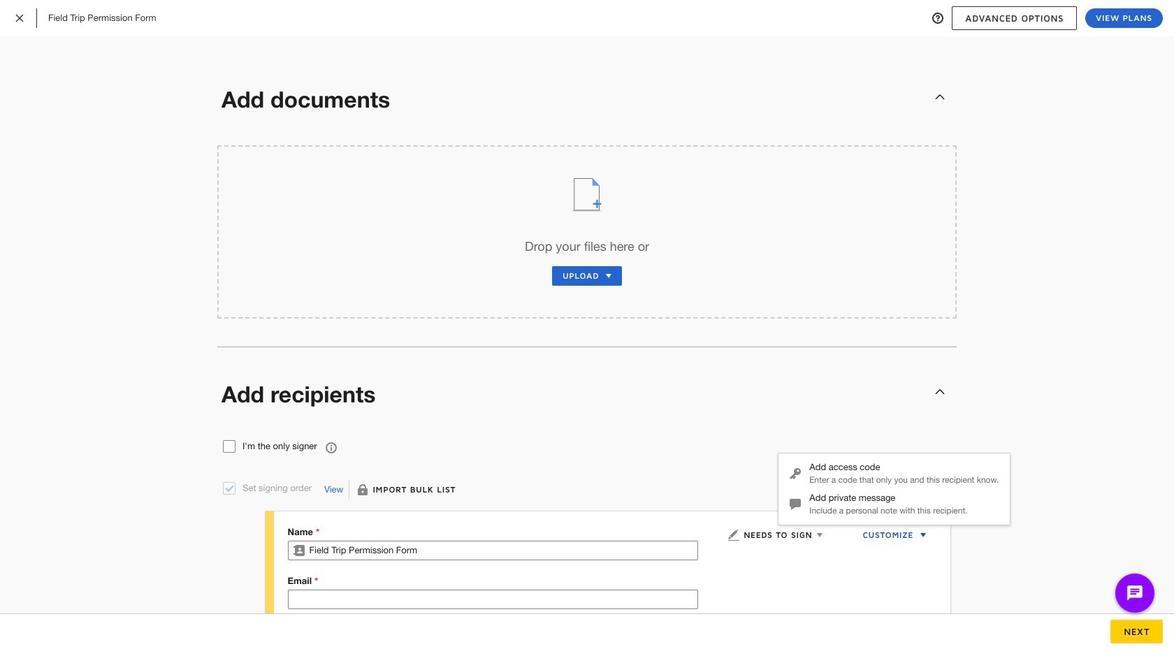 Task type: locate. For each thing, give the bounding box(es) containing it.
None text field
[[288, 591, 698, 609]]

None text field
[[309, 542, 698, 560]]



Task type: describe. For each thing, give the bounding box(es) containing it.
recipient action options, group 1 menu
[[779, 459, 1010, 520]]



Task type: vqa. For each thing, say whether or not it's contained in the screenshot.
RECIPIENT ACTION OPTIONS, GROUP 1 menu
yes



